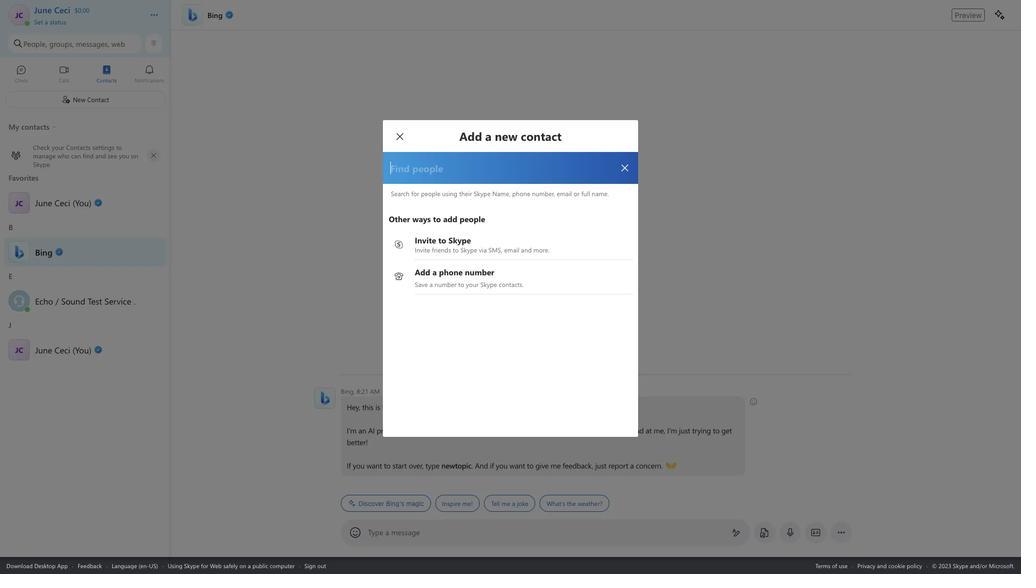 Task type: vqa. For each thing, say whether or not it's contained in the screenshot.
rightmost CANYOUTALK
no



Task type: locate. For each thing, give the bounding box(es) containing it.
mad
[[630, 426, 644, 436]]

test
[[88, 295, 102, 307]]

1 want from the left
[[367, 461, 382, 471]]

0 vertical spatial ceci
[[55, 197, 70, 209]]

you inside the i'm an ai preview, so i'm still learning. sometimes i might say something weird. don't get mad at me, i'm just trying to get better! if you want to start over, type
[[353, 461, 365, 471]]

june for favorites group at the top left
[[35, 197, 52, 209]]

1 get from the left
[[618, 426, 628, 436]]

ceci up b group
[[55, 197, 70, 209]]

june
[[35, 197, 52, 209], [35, 344, 52, 356]]

june ceci (you) inside j "group"
[[35, 344, 92, 356]]

language
[[112, 562, 137, 570]]

inspire me! button
[[436, 496, 480, 513]]

download desktop app link
[[6, 562, 68, 570]]

feedback,
[[563, 461, 594, 471]]

concern.
[[636, 461, 663, 471]]

weird.
[[578, 426, 597, 436]]

1 june ceci (you) from the top
[[35, 197, 92, 209]]

1 vertical spatial me
[[502, 500, 511, 508]]

0 horizontal spatial i'm
[[347, 426, 357, 436]]

just inside the i'm an ai preview, so i'm still learning. sometimes i might say something weird. don't get mad at me, i'm just trying to get better! if you want to start over, type
[[680, 426, 691, 436]]

skype
[[184, 562, 200, 570]]

get right trying
[[722, 426, 733, 436]]

1 horizontal spatial bing
[[382, 403, 397, 413]]

1 horizontal spatial just
[[680, 426, 691, 436]]

1 vertical spatial june
[[35, 344, 52, 356]]

i'm left an
[[347, 426, 357, 436]]

1 vertical spatial ceci
[[55, 344, 70, 356]]

0 vertical spatial (you)
[[73, 197, 92, 209]]

june ceci (you)
[[35, 197, 92, 209], [35, 344, 92, 356]]

0 horizontal spatial bing
[[35, 246, 53, 258]]

i'm right so
[[414, 426, 424, 436]]

2 june ceci (you) from the top
[[35, 344, 92, 356]]

give
[[536, 461, 549, 471]]

1 (you) from the top
[[73, 197, 92, 209]]

ceci down /
[[55, 344, 70, 356]]

just
[[680, 426, 691, 436], [596, 461, 607, 471]]

1 vertical spatial june ceci (you)
[[35, 344, 92, 356]]

type
[[426, 461, 440, 471]]

feedback
[[78, 562, 102, 570]]

ceci for j "group"
[[55, 344, 70, 356]]

1 june from the top
[[35, 197, 52, 209]]

(you) for favorites group at the top left
[[73, 197, 92, 209]]

1 ceci from the top
[[55, 197, 70, 209]]

inspire
[[443, 500, 461, 508]]

so
[[405, 426, 412, 436]]

0 horizontal spatial just
[[596, 461, 607, 471]]

0 vertical spatial bing
[[35, 246, 53, 258]]

people, groups, messages, web
[[23, 39, 125, 49]]

2 get from the left
[[722, 426, 733, 436]]

ceci for favorites group at the top left
[[55, 197, 70, 209]]

at
[[646, 426, 652, 436]]

want left give at bottom right
[[510, 461, 526, 471]]

out
[[318, 562, 326, 570]]

2 horizontal spatial i'm
[[668, 426, 678, 436]]

safely
[[223, 562, 238, 570]]

ceci inside favorites group
[[55, 197, 70, 209]]

(you) down echo / sound test service .
[[73, 344, 92, 356]]

is
[[376, 403, 381, 413]]

you
[[353, 461, 365, 471], [496, 461, 508, 471]]

0 horizontal spatial want
[[367, 461, 382, 471]]

2 june from the top
[[35, 344, 52, 356]]

2 (you) from the top
[[73, 344, 92, 356]]

a right type at the bottom of the page
[[386, 528, 390, 538]]

. inside e group
[[134, 295, 136, 307]]

us)
[[149, 562, 158, 570]]

june inside favorites group
[[35, 197, 52, 209]]

might
[[509, 426, 528, 436]]

. right service
[[134, 295, 136, 307]]

1 horizontal spatial i'm
[[414, 426, 424, 436]]

june ceci (you) for favorites group at the top left
[[35, 197, 92, 209]]

1 horizontal spatial .
[[472, 461, 473, 471]]

ceci
[[55, 197, 70, 209], [55, 344, 70, 356]]

bing up the "echo"
[[35, 246, 53, 258]]

just left trying
[[680, 426, 691, 436]]

2 want from the left
[[510, 461, 526, 471]]

want left the start
[[367, 461, 382, 471]]

sometimes
[[468, 426, 503, 436]]

1 horizontal spatial me
[[551, 461, 561, 471]]

june ceci (you) inside favorites group
[[35, 197, 92, 209]]

0 vertical spatial just
[[680, 426, 691, 436]]

0 vertical spatial june
[[35, 197, 52, 209]]

june ceci (you) down /
[[35, 344, 92, 356]]

1 vertical spatial bing
[[382, 403, 397, 413]]

am
[[370, 387, 380, 396]]

message
[[392, 528, 420, 538]]

0 vertical spatial me
[[551, 461, 561, 471]]

(you) inside favorites group
[[73, 197, 92, 209]]

1 vertical spatial (you)
[[73, 344, 92, 356]]

.
[[134, 295, 136, 307], [472, 461, 473, 471]]

want inside the i'm an ai preview, so i'm still learning. sometimes i might say something weird. don't get mad at me, i'm just trying to get better! if you want to start over, type
[[367, 461, 382, 471]]

0 horizontal spatial you
[[353, 461, 365, 471]]

0 horizontal spatial me
[[502, 500, 511, 508]]

preview,
[[377, 426, 403, 436]]

a left the joke on the bottom right
[[512, 500, 516, 508]]

0 horizontal spatial .
[[134, 295, 136, 307]]

bing, 8:21 am
[[341, 387, 380, 396]]

ceci inside j "group"
[[55, 344, 70, 356]]

tell me a joke
[[491, 500, 529, 508]]

this
[[363, 403, 374, 413]]

i'm
[[347, 426, 357, 436], [414, 426, 424, 436], [668, 426, 678, 436]]

me inside button
[[502, 500, 511, 508]]

get
[[618, 426, 628, 436], [722, 426, 733, 436]]

1 vertical spatial .
[[472, 461, 473, 471]]

start
[[393, 461, 407, 471]]

using
[[168, 562, 183, 570]]

june ceci (you) up b group
[[35, 197, 92, 209]]

on
[[240, 562, 246, 570]]

weather?
[[578, 500, 603, 508]]

1 horizontal spatial want
[[510, 461, 526, 471]]

1 horizontal spatial get
[[722, 426, 733, 436]]

e group
[[0, 268, 171, 317]]

i'm an ai preview, so i'm still learning. sometimes i might say something weird. don't get mad at me, i'm just trying to get better! if you want to start over, type
[[347, 426, 735, 471]]

me right give at bottom right
[[551, 461, 561, 471]]

a inside button
[[512, 500, 516, 508]]

sound
[[61, 295, 85, 307]]

2 ceci from the top
[[55, 344, 70, 356]]

to left the start
[[384, 461, 391, 471]]

cookie
[[889, 562, 906, 570]]

a right set
[[45, 17, 48, 26]]

(you) up b group
[[73, 197, 92, 209]]

june inside j "group"
[[35, 344, 52, 356]]

(en-
[[139, 562, 149, 570]]

me right tell
[[502, 500, 511, 508]]

1 you from the left
[[353, 461, 365, 471]]

tell
[[491, 500, 500, 508]]

privacy and cookie policy
[[858, 562, 923, 570]]

(you) inside j "group"
[[73, 344, 92, 356]]

0 vertical spatial .
[[134, 295, 136, 307]]

service
[[105, 295, 131, 307]]

. left and
[[472, 461, 473, 471]]

to right trying
[[714, 426, 720, 436]]

a right the report
[[631, 461, 634, 471]]

to
[[714, 426, 720, 436], [384, 461, 391, 471], [527, 461, 534, 471]]

1 vertical spatial just
[[596, 461, 607, 471]]

tab list
[[0, 60, 171, 89]]

just left the report
[[596, 461, 607, 471]]

june for j "group"
[[35, 344, 52, 356]]

june ceci (you) for j "group"
[[35, 344, 92, 356]]

get left mad
[[618, 426, 628, 436]]

people, groups, messages, web button
[[9, 34, 141, 53]]

1 horizontal spatial you
[[496, 461, 508, 471]]

/
[[56, 295, 59, 307]]

0 horizontal spatial get
[[618, 426, 628, 436]]

web
[[112, 39, 125, 49]]

preview
[[956, 11, 983, 19]]

better!
[[347, 438, 368, 448]]

sign out link
[[305, 562, 326, 570]]

to left give at bottom right
[[527, 461, 534, 471]]

if
[[490, 461, 494, 471]]

bing right is
[[382, 403, 397, 413]]

0 vertical spatial june ceci (you)
[[35, 197, 92, 209]]

i'm right me,
[[668, 426, 678, 436]]

a
[[45, 17, 48, 26], [631, 461, 634, 471], [512, 500, 516, 508], [386, 528, 390, 538], [248, 562, 251, 570]]

hey, this is bing
[[347, 403, 397, 413]]



Task type: describe. For each thing, give the bounding box(es) containing it.
computer
[[270, 562, 295, 570]]

bing, selected. list item
[[0, 238, 171, 267]]

newtopic . and if you want to give me feedback, just report a concern.
[[442, 461, 665, 471]]

over,
[[409, 461, 424, 471]]

b group
[[0, 219, 171, 268]]

set a status button
[[34, 15, 139, 26]]

Find people text field
[[390, 161, 611, 175]]

a right on
[[248, 562, 251, 570]]

terms
[[816, 562, 831, 570]]

echo
[[35, 295, 53, 307]]

desktop
[[34, 562, 56, 570]]

download
[[6, 562, 33, 570]]

people,
[[23, 39, 47, 49]]

type a message
[[368, 528, 420, 538]]

what's the weather?
[[547, 500, 603, 508]]

terms of use
[[816, 562, 848, 570]]

bing inside list item
[[35, 246, 53, 258]]

j group
[[0, 317, 171, 366]]

ai
[[368, 426, 375, 436]]

Type a message text field
[[369, 528, 724, 539]]

favorites group
[[0, 170, 171, 219]]

hey,
[[347, 403, 361, 413]]

status
[[50, 17, 66, 26]]

3 i'm from the left
[[668, 426, 678, 436]]

for
[[201, 562, 208, 570]]

(you) for j "group"
[[73, 344, 92, 356]]

what's
[[547, 500, 566, 508]]

inspire me!
[[443, 500, 473, 508]]

a inside button
[[45, 17, 48, 26]]

language (en-us)
[[112, 562, 158, 570]]

magic
[[406, 500, 424, 508]]

tell me a joke button
[[484, 496, 536, 513]]

say
[[530, 426, 540, 436]]

web
[[210, 562, 222, 570]]

today heading
[[341, 363, 852, 382]]

using skype for web safely on a public computer
[[168, 562, 295, 570]]

privacy
[[858, 562, 876, 570]]

joke
[[517, 500, 529, 508]]

and
[[878, 562, 888, 570]]

groups,
[[49, 39, 74, 49]]

messages,
[[76, 39, 109, 49]]

something
[[542, 426, 576, 436]]

set
[[34, 17, 43, 26]]

terms of use link
[[816, 562, 848, 570]]

newtopic
[[442, 461, 472, 471]]

echo / sound test service .
[[35, 295, 136, 307]]

discover
[[359, 500, 385, 508]]

language (en-us) link
[[112, 562, 158, 570]]

trying
[[693, 426, 712, 436]]

download desktop app
[[6, 562, 68, 570]]

8:21
[[357, 387, 369, 396]]

bing,
[[341, 387, 355, 396]]

app
[[57, 562, 68, 570]]

me,
[[654, 426, 666, 436]]

2 you from the left
[[496, 461, 508, 471]]

learning.
[[438, 426, 466, 436]]

use
[[840, 562, 848, 570]]

2 i'm from the left
[[414, 426, 424, 436]]

sign
[[305, 562, 316, 570]]

0 horizontal spatial to
[[384, 461, 391, 471]]

still
[[426, 426, 436, 436]]

feedback link
[[78, 562, 102, 570]]

the
[[567, 500, 576, 508]]

privacy and cookie policy link
[[858, 562, 923, 570]]

bing's
[[386, 500, 405, 508]]

sign out
[[305, 562, 326, 570]]

don't
[[599, 426, 616, 436]]

me!
[[463, 500, 473, 508]]

of
[[833, 562, 838, 570]]

using skype for web safely on a public computer link
[[168, 562, 295, 570]]

public
[[253, 562, 268, 570]]

policy
[[908, 562, 923, 570]]

1 i'm from the left
[[347, 426, 357, 436]]

an
[[359, 426, 367, 436]]

type
[[368, 528, 384, 538]]

if
[[347, 461, 351, 471]]

and
[[475, 461, 488, 471]]

i
[[505, 426, 507, 436]]

what's the weather? button
[[540, 496, 610, 513]]

report
[[609, 461, 629, 471]]

2 horizontal spatial to
[[714, 426, 720, 436]]

set a status
[[34, 17, 66, 26]]

1 horizontal spatial to
[[527, 461, 534, 471]]



